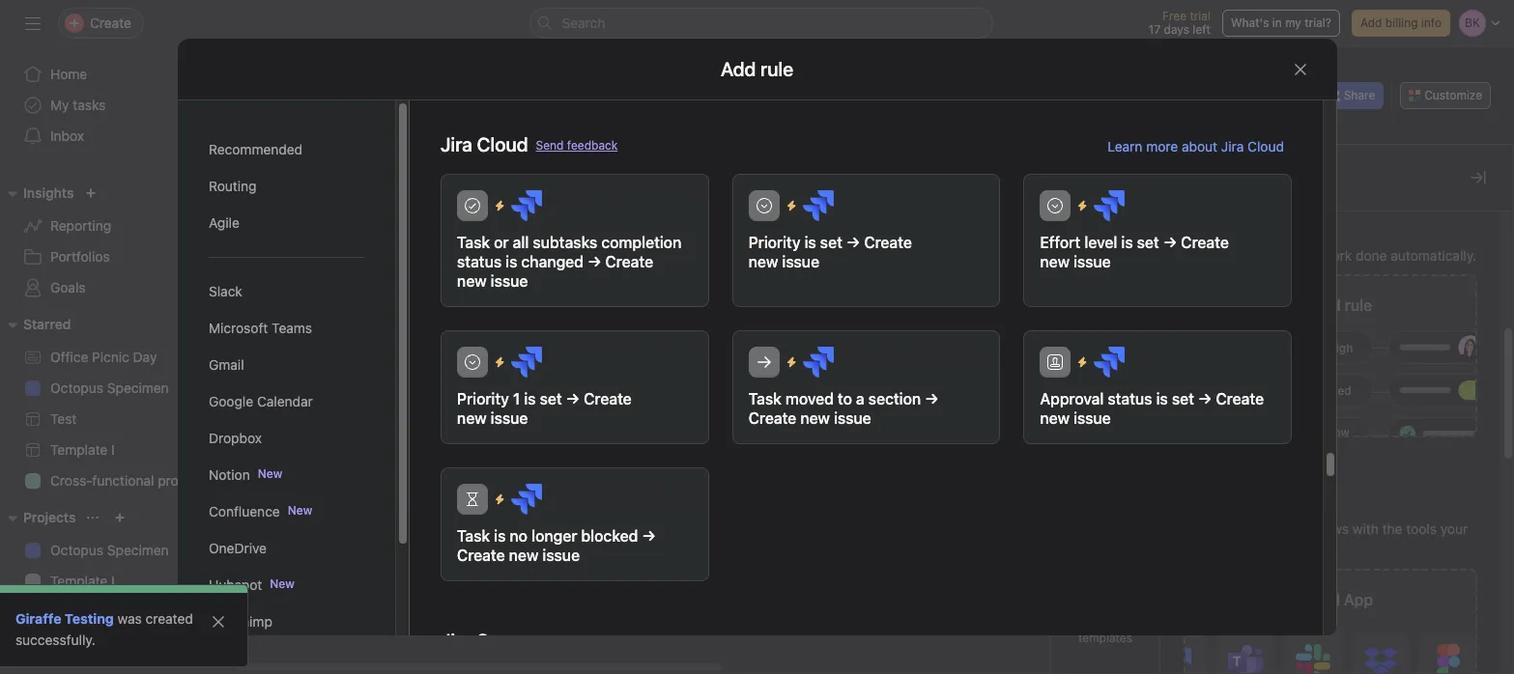 Task type: locate. For each thing, give the bounding box(es) containing it.
create
[[864, 234, 912, 251], [1181, 234, 1228, 251], [605, 253, 653, 271], [583, 390, 631, 408], [1215, 390, 1263, 408], [748, 410, 796, 427], [457, 547, 504, 564]]

1 vertical spatial cross-
[[50, 604, 92, 620]]

jira cloud image inside task is no longer blocked → create new issue button
[[511, 484, 542, 515]]

share button
[[1320, 82, 1384, 109]]

create inside approval status is set → create new issue
[[1215, 390, 1263, 408]]

task
[[457, 234, 490, 251], [748, 390, 781, 408], [457, 528, 490, 545], [1093, 614, 1118, 628]]

is right level
[[1121, 234, 1133, 251]]

send feedback link
[[535, 137, 617, 154], [541, 633, 623, 651]]

server
[[1243, 635, 1284, 651]]

0 horizontal spatial rule
[[1223, 247, 1247, 264]]

0 vertical spatial status
[[457, 253, 501, 271]]

dropbox button
[[208, 420, 364, 457]]

2 vertical spatial new
[[269, 577, 294, 591]]

specimen down office picnic day link
[[107, 380, 169, 396]]

projects
[[23, 509, 76, 526]]

jira cloud image inside priority is set → create new issue button
[[802, 190, 833, 221]]

0 horizontal spatial in
[[405, 356, 429, 392]]

cross- up successfully.
[[50, 604, 92, 620]]

set inside priority is set → create new issue
[[820, 234, 842, 251]]

task is no longer blocked → create new issue button
[[440, 468, 708, 582]]

your up two minutes
[[462, 317, 520, 354]]

cross- up projects
[[50, 472, 92, 489]]

rules down learn more about jira cloud
[[1184, 219, 1223, 237]]

0 horizontal spatial tasks
[[73, 97, 106, 113]]

starred button
[[0, 313, 71, 336]]

0 vertical spatial picnic
[[92, 349, 129, 365]]

cross-
[[50, 472, 92, 489], [50, 604, 92, 620]]

0 vertical spatial learn
[[1107, 138, 1142, 155]]

projects element
[[0, 501, 232, 674]]

1 vertical spatial cross-functional project plan link
[[12, 597, 232, 628]]

jira server
[[440, 630, 533, 652]]

what's
[[1231, 15, 1269, 30]]

jira cloud image up priority is set → create new issue
[[802, 190, 833, 221]]

1 vertical spatial octopus specimen link
[[12, 535, 220, 566]]

slack
[[208, 283, 242, 300]]

1 vertical spatial plan
[[205, 604, 232, 620]]

1 vertical spatial send
[[541, 634, 569, 649]]

1 octopus specimen from the top
[[50, 380, 169, 396]]

0 vertical spatial day
[[133, 349, 157, 365]]

→ inside task moved to a section → create new issue
[[924, 390, 938, 408]]

task inside task or all subtasks completion status is changed → create new issue
[[457, 234, 490, 251]]

cross-functional project plan inside projects element
[[50, 604, 232, 620]]

portfolios
[[50, 248, 110, 265]]

is inside priority 1 is set → create new issue
[[524, 390, 535, 408]]

1 vertical spatial the
[[1251, 542, 1272, 558]]

set inside effort level is set → create new issue
[[1136, 234, 1159, 251]]

1 horizontal spatial rules
[[1184, 219, 1223, 237]]

jira cloud image for status
[[1094, 347, 1125, 378]]

in left my
[[1272, 15, 1282, 30]]

2 i from the top
[[111, 573, 115, 589]]

0 horizontal spatial status
[[457, 253, 501, 271]]

1 horizontal spatial customize
[[1424, 88, 1482, 102]]

0 vertical spatial the
[[1382, 521, 1403, 537]]

0 horizontal spatial customize
[[1184, 166, 1276, 188]]

0 vertical spatial octopus specimen link
[[12, 373, 220, 404]]

new inside confluence new
[[287, 503, 312, 518]]

project left close image
[[158, 604, 202, 620]]

1 vertical spatial office
[[738, 447, 776, 464]]

more for jira cloud
[[1146, 138, 1178, 155]]

your right get
[[1291, 247, 1318, 264]]

plan down hubspot
[[205, 604, 232, 620]]

your right the tools
[[1440, 521, 1468, 537]]

about left cloud
[[1181, 138, 1217, 155]]

jira cloud image inside priority 1 is set → create new issue button
[[511, 347, 542, 378]]

send down timeline at top left
[[535, 138, 563, 152]]

priority up the are
[[748, 234, 800, 251]]

send feedback link right jira server
[[541, 633, 623, 651]]

jira cloud image inside effort level is set → create new issue button
[[1094, 190, 1125, 221]]

jira cloud image inside task moved to a section → create new issue "button"
[[802, 347, 833, 378]]

priority inside priority 1 is set → create new issue
[[457, 390, 509, 408]]

day up test 'link'
[[133, 349, 157, 365]]

new issue down 1
[[457, 410, 527, 427]]

0 vertical spatial new
[[257, 467, 282, 481]]

1 functional from the top
[[92, 472, 154, 489]]

1 vertical spatial tasks
[[800, 270, 846, 292]]

1 vertical spatial specimen
[[107, 542, 169, 558]]

is up how are tasks being added to this project?
[[804, 234, 816, 251]]

rule up high on the bottom right of the page
[[1345, 297, 1372, 314]]

template down test
[[50, 442, 108, 458]]

the down the integrated
[[1251, 542, 1272, 558]]

day
[[133, 349, 157, 365], [821, 447, 845, 464]]

add
[[1360, 15, 1382, 30], [1184, 247, 1209, 264], [1312, 297, 1341, 314], [1311, 591, 1340, 609]]

workflows
[[1286, 521, 1349, 537]]

octopus specimen down office picnic day link
[[50, 380, 169, 396]]

1 vertical spatial customize
[[1184, 166, 1276, 188]]

2 template from the top
[[50, 573, 108, 589]]

specimen inside projects element
[[107, 542, 169, 558]]

starred element
[[0, 307, 232, 501]]

your inside "build integrated workflows with the tools your team uses the most."
[[1440, 521, 1468, 537]]

i down test 'link'
[[111, 442, 115, 458]]

1 horizontal spatial a
[[1212, 247, 1220, 264]]

feedback inside jira cloud send feedback
[[567, 138, 617, 152]]

a
[[1212, 247, 1220, 264], [856, 390, 864, 408]]

1 vertical spatial project
[[158, 604, 202, 620]]

is down all
[[505, 253, 517, 271]]

1 vertical spatial day
[[821, 447, 845, 464]]

1 specimen from the top
[[107, 380, 169, 396]]

tasks up this project?
[[800, 270, 846, 292]]

task inside task moved to a section → create new issue
[[748, 390, 781, 408]]

octopus specimen
[[50, 380, 169, 396], [50, 542, 169, 558]]

octopus specimen link up test
[[12, 373, 220, 404]]

new issue
[[748, 253, 819, 271], [1040, 253, 1110, 271], [457, 272, 527, 290], [457, 410, 527, 427], [800, 410, 871, 427], [1040, 410, 1110, 427], [508, 547, 579, 564]]

2 plan from the top
[[205, 604, 232, 620]]

0 horizontal spatial picnic
[[92, 349, 129, 365]]

0 vertical spatial send feedback link
[[535, 137, 617, 154]]

template i inside projects element
[[50, 573, 115, 589]]

1 i from the top
[[111, 442, 115, 458]]

add billing info
[[1360, 15, 1442, 30]]

set for priority 1 is set → create new issue
[[539, 390, 562, 408]]

approval status is set → create new issue button
[[1023, 330, 1291, 444]]

picnic down moved at the right bottom of the page
[[780, 447, 817, 464]]

new issue down longer
[[508, 547, 579, 564]]

0 vertical spatial in
[[1272, 15, 1282, 30]]

0 vertical spatial about
[[1181, 138, 1217, 155]]

set for approval status is set → create new issue
[[1171, 390, 1194, 408]]

2 horizontal spatial to
[[1250, 247, 1263, 264]]

octopus specimen for second 'octopus specimen' link from the top
[[50, 542, 169, 558]]

tasks inside the global element
[[73, 97, 106, 113]]

1 horizontal spatial priority
[[748, 234, 800, 251]]

create inside task is no longer blocked → create new issue
[[457, 547, 504, 564]]

1 vertical spatial jira cloud image
[[511, 484, 542, 515]]

→ inside effort level is set → create new issue
[[1163, 234, 1177, 251]]

1 horizontal spatial status
[[1107, 390, 1152, 408]]

2 specimen from the top
[[107, 542, 169, 558]]

2 functional from the top
[[92, 604, 154, 620]]

jira cloud image
[[1094, 347, 1125, 378], [511, 484, 542, 515]]

new inside hubspot new
[[269, 577, 294, 591]]

task left no
[[457, 528, 490, 545]]

template
[[50, 442, 108, 458], [50, 573, 108, 589]]

templates
[[1078, 631, 1132, 645]]

template i for first template i link from the top of the page
[[50, 442, 115, 458]]

jira cloud image up 1
[[511, 347, 542, 378]]

task inside task is no longer blocked → create new issue
[[457, 528, 490, 545]]

0 vertical spatial cross-functional project plan
[[50, 472, 232, 489]]

specimen
[[107, 380, 169, 396], [107, 542, 169, 558]]

template i down test
[[50, 442, 115, 458]]

new up "onedrive" button
[[287, 503, 312, 518]]

share
[[1344, 88, 1375, 102]]

bk
[[1233, 88, 1248, 102]]

1 vertical spatial template i
[[50, 573, 115, 589]]

0 vertical spatial office
[[50, 349, 88, 365]]

new up confluence new
[[257, 467, 282, 481]]

about for jira cloud
[[1181, 138, 1217, 155]]

set inside priority 1 is set → create new issue
[[539, 390, 562, 408]]

jira cloud image
[[511, 190, 542, 221], [802, 190, 833, 221], [1094, 190, 1125, 221], [511, 347, 542, 378], [802, 347, 833, 378]]

status down or
[[457, 253, 501, 271]]

0 vertical spatial send
[[535, 138, 563, 152]]

office picnic day down moved at the right bottom of the page
[[738, 447, 845, 464]]

what's in my trial? button
[[1222, 10, 1340, 37]]

specimen inside starred element
[[107, 380, 169, 396]]

new inside notion new
[[257, 467, 282, 481]]

is inside priority is set → create new issue
[[804, 234, 816, 251]]

office picnic day up test 'link'
[[50, 349, 157, 365]]

1 vertical spatial jira
[[1217, 635, 1239, 651]]

1 horizontal spatial in
[[1272, 15, 1282, 30]]

goals
[[50, 279, 86, 296]]

project
[[158, 472, 202, 489], [158, 604, 202, 620]]

1 horizontal spatial office picnic day
[[738, 447, 845, 464]]

onedrive button
[[208, 530, 364, 567]]

1 vertical spatial template i link
[[12, 566, 220, 597]]

level
[[1084, 234, 1117, 251]]

day down task moved to a section → create new issue
[[821, 447, 845, 464]]

1 horizontal spatial the
[[1382, 521, 1403, 537]]

→
[[846, 234, 860, 251], [1163, 234, 1177, 251], [587, 253, 601, 271], [565, 390, 579, 408], [924, 390, 938, 408], [1198, 390, 1212, 408], [641, 528, 655, 545]]

is right 1
[[524, 390, 535, 408]]

0 horizontal spatial rules
[[1090, 329, 1120, 344]]

office down manually
[[738, 447, 776, 464]]

2 template i link from the top
[[12, 566, 220, 597]]

functional inside starred element
[[92, 472, 154, 489]]

→ inside priority is set → create new issue
[[846, 234, 860, 251]]

priority inside priority is set → create new issue
[[748, 234, 800, 251]]

apps
[[1091, 424, 1119, 439]]

work
[[1322, 247, 1352, 264]]

start
[[278, 317, 343, 354]]

or
[[493, 234, 508, 251]]

status inside task or all subtasks completion status is changed → create new issue
[[457, 253, 501, 271]]

task for task templates
[[1093, 614, 1118, 628]]

gmail button
[[208, 347, 364, 384]]

more up effort level is set → create new issue button
[[1146, 138, 1178, 155]]

jira cloud image for or
[[511, 190, 542, 221]]

task inside task templates
[[1093, 614, 1118, 628]]

priority
[[748, 234, 800, 251], [457, 390, 509, 408]]

in up "team's"
[[405, 356, 429, 392]]

jira cloud image for moved
[[802, 347, 833, 378]]

1 vertical spatial feedback
[[572, 634, 623, 649]]

new issue up this project?
[[748, 253, 819, 271]]

0 vertical spatial office picnic day
[[50, 349, 157, 365]]

2 cross- from the top
[[50, 604, 92, 620]]

office picnic day inside starred element
[[50, 349, 157, 365]]

task left or
[[457, 234, 490, 251]]

send inside jira server send feedback
[[541, 634, 569, 649]]

1 vertical spatial to
[[963, 270, 981, 292]]

new issue down 4
[[1040, 253, 1110, 271]]

rule left get
[[1223, 247, 1247, 264]]

2 octopus specimen link from the top
[[12, 535, 220, 566]]

1 template i from the top
[[50, 442, 115, 458]]

this project?
[[799, 297, 906, 319]]

template up the testing
[[50, 573, 108, 589]]

i up the testing
[[111, 573, 115, 589]]

task or all subtasks completion status is changed → create new issue
[[457, 234, 681, 290]]

octopus inside projects element
[[50, 542, 103, 558]]

0 vertical spatial specimen
[[107, 380, 169, 396]]

add left 'app'
[[1311, 591, 1340, 609]]

send feedback link right jira cloud
[[535, 137, 617, 154]]

build integrated workflows with the tools your team uses the most.
[[1184, 521, 1468, 558]]

octopus specimen link up the was on the left of the page
[[12, 535, 220, 566]]

picnic inside starred element
[[92, 349, 129, 365]]

new issue down approval
[[1040, 410, 1110, 427]]

feedback inside jira server send feedback
[[572, 634, 623, 649]]

0 horizontal spatial jira cloud image
[[511, 484, 542, 515]]

create inside effort level is set → create new issue
[[1181, 234, 1228, 251]]

timeline link
[[496, 119, 565, 140]]

feedback for jira cloud
[[567, 138, 617, 152]]

template i inside starred element
[[50, 442, 115, 458]]

tasks right my
[[73, 97, 106, 113]]

0 vertical spatial octopus specimen
[[50, 380, 169, 396]]

1 cross- from the top
[[50, 472, 92, 489]]

0 vertical spatial jira
[[1221, 138, 1243, 155]]

two minutes
[[436, 356, 597, 392]]

add left billing
[[1360, 15, 1382, 30]]

octopus specimen inside starred element
[[50, 380, 169, 396]]

1 horizontal spatial office
[[738, 447, 776, 464]]

0 horizontal spatial to
[[837, 390, 852, 408]]

jira cloud image up no
[[511, 484, 542, 515]]

jira cloud image for is
[[511, 484, 542, 515]]

project left the notion
[[158, 472, 202, 489]]

1 plan from the top
[[205, 472, 232, 489]]

is right approval
[[1156, 390, 1168, 408]]

in inside button
[[1272, 15, 1282, 30]]

1 horizontal spatial tasks
[[800, 270, 846, 292]]

done
[[1356, 247, 1387, 264]]

close image
[[211, 615, 226, 630]]

task for task moved to a section → create new issue
[[748, 390, 781, 408]]

jira cloud image up approval
[[1094, 347, 1125, 378]]

about
[[1181, 138, 1217, 155], [1177, 635, 1213, 651]]

1 vertical spatial cross-functional project plan
[[50, 604, 232, 620]]

set for effort level is set → create new issue
[[1136, 234, 1159, 251]]

1 vertical spatial new
[[287, 503, 312, 518]]

1 vertical spatial octopus specimen
[[50, 542, 169, 558]]

2 cross-functional project plan from the top
[[50, 604, 232, 620]]

2 project from the top
[[158, 604, 202, 620]]

send inside jira cloud send feedback
[[535, 138, 563, 152]]

jira cloud image inside task or all subtasks completion status is changed → create new issue button
[[511, 190, 542, 221]]

new issue inside task is no longer blocked → create new issue
[[508, 547, 579, 564]]

routing
[[208, 178, 256, 194]]

0 vertical spatial customize
[[1424, 88, 1482, 102]]

task down manually
[[748, 390, 781, 408]]

add for add billing info
[[1360, 15, 1382, 30]]

send right jira server
[[541, 634, 569, 649]]

effort level is set → create new issue button
[[1023, 174, 1291, 307]]

0 vertical spatial cross-functional project plan link
[[12, 466, 232, 497]]

picnic up test 'link'
[[92, 349, 129, 365]]

jira cloud image for 1
[[511, 347, 542, 378]]

completion
[[601, 234, 681, 251]]

moved
[[785, 390, 833, 408]]

project inside starred element
[[158, 472, 202, 489]]

to right added
[[963, 270, 981, 292]]

1 vertical spatial picnic
[[780, 447, 817, 464]]

1 horizontal spatial to
[[963, 270, 981, 292]]

microsoft teams
[[208, 320, 312, 336]]

template i up the testing
[[50, 573, 115, 589]]

priority for priority 1 is set → create new issue
[[457, 390, 509, 408]]

i for first template i link from the top of the page
[[111, 442, 115, 458]]

jira cloud image up all
[[511, 190, 542, 221]]

cross-functional project plan link
[[12, 466, 232, 497], [12, 597, 232, 628]]

a left section
[[856, 390, 864, 408]]

priority left 1
[[457, 390, 509, 408]]

0 horizontal spatial the
[[1251, 542, 1272, 558]]

1 vertical spatial rule
[[1345, 297, 1372, 314]]

microsoft teams button
[[208, 310, 364, 347]]

about left server
[[1177, 635, 1213, 651]]

template inside projects element
[[50, 573, 108, 589]]

2 octopus from the top
[[50, 542, 103, 558]]

2 cross-functional project plan link from the top
[[12, 597, 232, 628]]

1 vertical spatial i
[[111, 573, 115, 589]]

0 vertical spatial octopus
[[50, 380, 103, 396]]

2 vertical spatial to
[[837, 390, 852, 408]]

octopus down projects
[[50, 542, 103, 558]]

close details image
[[1471, 170, 1486, 186]]

1 vertical spatial template
[[50, 573, 108, 589]]

jira cloud send feedback
[[440, 133, 617, 156]]

1 vertical spatial status
[[1107, 390, 1152, 408]]

rule
[[1223, 247, 1247, 264], [1345, 297, 1372, 314]]

customize down info
[[1424, 88, 1482, 102]]

learn for jira cloud
[[1107, 138, 1142, 155]]

2 template i from the top
[[50, 573, 115, 589]]

0 vertical spatial priority
[[748, 234, 800, 251]]

jira left cloud
[[1221, 138, 1243, 155]]

new for confluence
[[287, 503, 312, 518]]

2 octopus specimen from the top
[[50, 542, 169, 558]]

octopus specimen inside projects element
[[50, 542, 169, 558]]

co
[[1292, 88, 1305, 102]]

1 horizontal spatial picnic
[[780, 447, 817, 464]]

routing button
[[208, 168, 364, 205]]

status up the apps at the right bottom of the page
[[1107, 390, 1152, 408]]

rules up approval
[[1090, 329, 1120, 344]]

in inside 'start building your workflow in two minutes automate your team's process and keep work flowing.'
[[405, 356, 429, 392]]

functional inside projects element
[[92, 604, 154, 620]]

feedback for jira server
[[572, 634, 623, 649]]

is inside effort level is set → create new issue
[[1121, 234, 1133, 251]]

customize down learn more about jira cloud
[[1184, 166, 1276, 188]]

to left get
[[1250, 247, 1263, 264]]

new for notion
[[257, 467, 282, 481]]

how
[[724, 270, 763, 292]]

priority for priority is set → create new issue
[[748, 234, 800, 251]]

successfully.
[[15, 632, 95, 648]]

add left get
[[1184, 247, 1209, 264]]

add billing info button
[[1352, 10, 1450, 37]]

reporting
[[50, 217, 111, 234]]

0 vertical spatial feedback
[[567, 138, 617, 152]]

0 horizontal spatial a
[[856, 390, 864, 408]]

new down "onedrive" button
[[269, 577, 294, 591]]

the right with
[[1382, 521, 1403, 537]]

cross-functional project plan inside starred element
[[50, 472, 232, 489]]

→ inside task or all subtasks completion status is changed → create new issue
[[587, 253, 601, 271]]

0 horizontal spatial office picnic day
[[50, 349, 157, 365]]

0 vertical spatial functional
[[92, 472, 154, 489]]

1 octopus from the top
[[50, 380, 103, 396]]

office down starred
[[50, 349, 88, 365]]

google
[[208, 393, 253, 410]]

was
[[117, 611, 142, 627]]

create inside task moved to a section → create new issue
[[748, 410, 796, 427]]

to right moved at the right bottom of the page
[[837, 390, 852, 408]]

i inside starred element
[[111, 442, 115, 458]]

specimen up the was on the left of the page
[[107, 542, 169, 558]]

high
[[1328, 341, 1353, 356]]

1 cross-functional project plan from the top
[[50, 472, 232, 489]]

0 horizontal spatial day
[[133, 349, 157, 365]]

insights element
[[0, 176, 232, 307]]

0 vertical spatial plan
[[205, 472, 232, 489]]

1 vertical spatial learn
[[1103, 635, 1138, 651]]

1 octopus specimen link from the top
[[12, 373, 220, 404]]

add up high on the bottom right of the page
[[1312, 297, 1341, 314]]

template i link down test
[[12, 435, 220, 466]]

manually
[[742, 352, 798, 368]]

task is no longer blocked → create new issue
[[457, 528, 655, 564]]

1 horizontal spatial day
[[821, 447, 845, 464]]

1 vertical spatial functional
[[92, 604, 154, 620]]

template i
[[50, 442, 115, 458], [50, 573, 115, 589]]

0 vertical spatial jira cloud image
[[1094, 347, 1125, 378]]

1 vertical spatial a
[[856, 390, 864, 408]]

template i link up the was on the left of the page
[[12, 566, 220, 597]]

jira left server
[[1217, 635, 1239, 651]]

octopus specimen down projects
[[50, 542, 169, 558]]

1 vertical spatial priority
[[457, 390, 509, 408]]

jira for jira server
[[1217, 635, 1239, 651]]

more right templates at the bottom right
[[1142, 635, 1174, 651]]

jira cloud image up moved at the right bottom of the page
[[802, 347, 833, 378]]

→ inside task is no longer blocked → create new issue
[[641, 528, 655, 545]]

0 vertical spatial template i
[[50, 442, 115, 458]]

1 vertical spatial send feedback link
[[541, 633, 623, 651]]

17
[[1149, 22, 1161, 37]]

1 vertical spatial about
[[1177, 635, 1213, 651]]

about for jira server
[[1177, 635, 1213, 651]]

task for task or all subtasks completion status is changed → create new issue
[[457, 234, 490, 251]]

status
[[457, 253, 501, 271], [1107, 390, 1152, 408]]

is left no
[[493, 528, 505, 545]]

picnic
[[92, 349, 129, 365], [780, 447, 817, 464]]

0 vertical spatial template
[[50, 442, 108, 458]]

0 horizontal spatial priority
[[457, 390, 509, 408]]

octopus up test
[[50, 380, 103, 396]]

set inside approval status is set → create new issue
[[1171, 390, 1194, 408]]

my
[[50, 97, 69, 113]]

None text field
[[313, 77, 449, 112]]

1 horizontal spatial jira cloud image
[[1094, 347, 1125, 378]]

send for jira cloud
[[535, 138, 563, 152]]

task for task is no longer blocked → create new issue
[[457, 528, 490, 545]]

i
[[111, 442, 115, 458], [111, 573, 115, 589]]

slack button
[[208, 273, 364, 310]]

1 template from the top
[[50, 442, 108, 458]]

i inside projects element
[[111, 573, 115, 589]]

board
[[435, 121, 472, 137]]

→ inside approval status is set → create new issue
[[1198, 390, 1212, 408]]

jira cloud image up the fields
[[1094, 190, 1125, 221]]

jira cloud image inside approval status is set → create new issue "button"
[[1094, 347, 1125, 378]]

1 vertical spatial in
[[405, 356, 429, 392]]

0 vertical spatial i
[[111, 442, 115, 458]]

a left get
[[1212, 247, 1220, 264]]

learn more about jira server
[[1103, 635, 1284, 651]]

1 project from the top
[[158, 472, 202, 489]]

new issue down or
[[457, 272, 527, 290]]

is inside approval status is set → create new issue
[[1156, 390, 1168, 408]]

task up templates at the bottom right
[[1093, 614, 1118, 628]]

1 vertical spatial more
[[1142, 635, 1174, 651]]

plan up confluence
[[205, 472, 232, 489]]

1 vertical spatial octopus
[[50, 542, 103, 558]]

new issue down moved at the right bottom of the page
[[800, 410, 871, 427]]



Task type: vqa. For each thing, say whether or not it's contained in the screenshot.
[Example] Finalize budget cell
no



Task type: describe. For each thing, give the bounding box(es) containing it.
add to starred image
[[486, 87, 502, 102]]

template i for second template i link
[[50, 573, 115, 589]]

cloud
[[1247, 138, 1284, 155]]

low
[[1328, 425, 1350, 440]]

get
[[1267, 247, 1287, 264]]

trial
[[1190, 9, 1211, 23]]

hide sidebar image
[[25, 15, 41, 31]]

approval status is set → create new issue
[[1040, 390, 1263, 427]]

learn more about jira cloud link
[[1107, 138, 1284, 155]]

dropbox
[[208, 430, 261, 446]]

invite button
[[18, 632, 102, 667]]

1 horizontal spatial rule
[[1345, 297, 1372, 314]]

days
[[1164, 22, 1189, 37]]

keep
[[532, 402, 567, 419]]

projects button
[[0, 506, 76, 529]]

inbox
[[50, 128, 84, 144]]

add for add rule
[[1312, 297, 1341, 314]]

jira cloud image for is
[[802, 190, 833, 221]]

microsoft
[[208, 320, 267, 336]]

new issue inside priority is set → create new issue
[[748, 253, 819, 271]]

plan inside starred element
[[205, 472, 232, 489]]

google calendar button
[[208, 384, 364, 420]]

team's
[[388, 402, 436, 419]]

priority 1 is set → create new issue button
[[440, 330, 708, 444]]

office inside button
[[738, 447, 776, 464]]

add for add app
[[1311, 591, 1340, 609]]

integrated
[[1218, 521, 1282, 537]]

day inside button
[[821, 447, 845, 464]]

trial?
[[1305, 15, 1331, 30]]

uses
[[1218, 542, 1248, 558]]

with
[[1353, 521, 1379, 537]]

subtasks
[[532, 234, 597, 251]]

was created successfully.
[[15, 611, 193, 648]]

octopus inside starred element
[[50, 380, 103, 396]]

customize inside dropdown button
[[1424, 88, 1482, 102]]

tasks inside how are tasks being added to this project?
[[800, 270, 846, 292]]

cross-functional project plan link inside projects element
[[12, 597, 232, 628]]

send feedback link for jira server
[[541, 633, 623, 651]]

jira cloud image for level
[[1094, 190, 1125, 221]]

changed
[[521, 253, 583, 271]]

i for second template i link
[[111, 573, 115, 589]]

priority is set → create new issue
[[748, 234, 912, 271]]

your left "team's"
[[352, 402, 384, 419]]

1 cross-functional project plan link from the top
[[12, 466, 232, 497]]

fields
[[1096, 235, 1126, 249]]

list
[[373, 121, 396, 137]]

hubspot
[[208, 577, 262, 593]]

a inside task moved to a section → create new issue
[[856, 390, 864, 408]]

start building your workflow in two minutes automate your team's process and keep work flowing.
[[278, 317, 597, 439]]

is inside task or all subtasks completion status is changed → create new issue
[[505, 253, 517, 271]]

jira for jira cloud
[[1221, 138, 1243, 155]]

onedrive
[[208, 540, 266, 557]]

create inside priority is set → create new issue
[[864, 234, 912, 251]]

tools
[[1406, 521, 1437, 537]]

approval
[[1040, 390, 1103, 408]]

new for hubspot
[[269, 577, 294, 591]]

new issue inside task or all subtasks completion status is changed → create new issue
[[457, 272, 527, 290]]

home
[[50, 66, 87, 82]]

agile
[[208, 215, 239, 231]]

send for jira server
[[541, 634, 569, 649]]

learn for jira server
[[1103, 635, 1138, 651]]

build
[[1184, 521, 1215, 537]]

search list box
[[529, 8, 993, 39]]

recommended
[[208, 141, 302, 157]]

longer
[[531, 528, 577, 545]]

search
[[562, 14, 605, 31]]

add for add a rule to get your work done automatically.
[[1184, 247, 1209, 264]]

office picnic day button
[[702, 434, 1002, 478]]

office inside starred element
[[50, 349, 88, 365]]

free trial 17 days left
[[1149, 9, 1211, 37]]

new issue inside task moved to a section → create new issue
[[800, 410, 871, 427]]

reporting link
[[12, 211, 220, 242]]

jira server send feedback
[[440, 630, 623, 652]]

template inside starred element
[[50, 442, 108, 458]]

0 vertical spatial a
[[1212, 247, 1220, 264]]

to inside task moved to a section → create new issue
[[837, 390, 852, 408]]

→ inside priority 1 is set → create new issue
[[565, 390, 579, 408]]

board link
[[419, 119, 472, 140]]

teams
[[271, 320, 312, 336]]

most.
[[1275, 542, 1310, 558]]

to inside how are tasks being added to this project?
[[963, 270, 981, 292]]

picnic inside button
[[780, 447, 817, 464]]

create inside task or all subtasks completion status is changed → create new issue
[[605, 253, 653, 271]]

day inside starred element
[[133, 349, 157, 365]]

new issue inside priority 1 is set → create new issue
[[457, 410, 527, 427]]

is inside task is no longer blocked → create new issue
[[493, 528, 505, 545]]

search button
[[529, 8, 993, 39]]

0 vertical spatial rule
[[1223, 247, 1247, 264]]

info
[[1421, 15, 1442, 30]]

insights
[[23, 185, 74, 201]]

all
[[512, 234, 528, 251]]

new issue inside effort level is set → create new issue
[[1040, 253, 1110, 271]]

giraffe testing link
[[15, 611, 114, 627]]

0 vertical spatial rules
[[1184, 219, 1223, 237]]

confluence
[[208, 503, 279, 520]]

confluence new
[[208, 503, 312, 520]]

global element
[[0, 47, 232, 163]]

being
[[850, 270, 899, 292]]

timeline
[[511, 121, 565, 137]]

mailchimp
[[208, 614, 272, 630]]

send feedback link for jira cloud
[[535, 137, 617, 154]]

giraffe testing
[[15, 611, 114, 627]]

0 vertical spatial to
[[1250, 247, 1263, 264]]

plan inside projects element
[[205, 604, 232, 620]]

status inside approval status is set → create new issue
[[1107, 390, 1152, 408]]

more for jira server
[[1142, 635, 1174, 651]]

cross- inside starred element
[[50, 472, 92, 489]]

test
[[50, 411, 77, 427]]

list link
[[357, 119, 396, 140]]

effort
[[1040, 234, 1080, 251]]

workflow
[[278, 356, 399, 392]]

learn more about jira cloud
[[1107, 138, 1284, 155]]

add app button
[[1184, 569, 1477, 674]]

task moved to a section → create new issue button
[[732, 330, 1000, 444]]

mailchimp button
[[208, 604, 364, 641]]

add rule
[[1312, 297, 1372, 314]]

my
[[1285, 15, 1301, 30]]

fr
[[1255, 88, 1264, 102]]

task templates
[[1078, 614, 1132, 645]]

insights button
[[0, 182, 74, 205]]

4
[[1085, 235, 1093, 249]]

giraffe
[[15, 611, 61, 627]]

notion new
[[208, 467, 282, 483]]

new issue inside approval status is set → create new issue
[[1040, 410, 1110, 427]]

med
[[1328, 384, 1351, 398]]

cross- inside projects element
[[50, 604, 92, 620]]

1 template i link from the top
[[12, 435, 220, 466]]

jira cloud
[[440, 133, 528, 156]]

team
[[1184, 542, 1215, 558]]

create inside priority 1 is set → create new issue
[[583, 390, 631, 408]]

octopus specimen for 2nd 'octopus specimen' link from the bottom
[[50, 380, 169, 396]]

office picnic day inside button
[[738, 447, 845, 464]]

add app
[[1311, 591, 1373, 609]]

learn more about jira server link
[[1103, 635, 1284, 651]]

close this dialog image
[[1292, 61, 1308, 77]]

1 vertical spatial rules
[[1090, 329, 1120, 344]]

add rule
[[721, 57, 793, 80]]

building
[[349, 317, 455, 354]]

created
[[145, 611, 193, 627]]

work flowing.
[[278, 421, 374, 439]]



